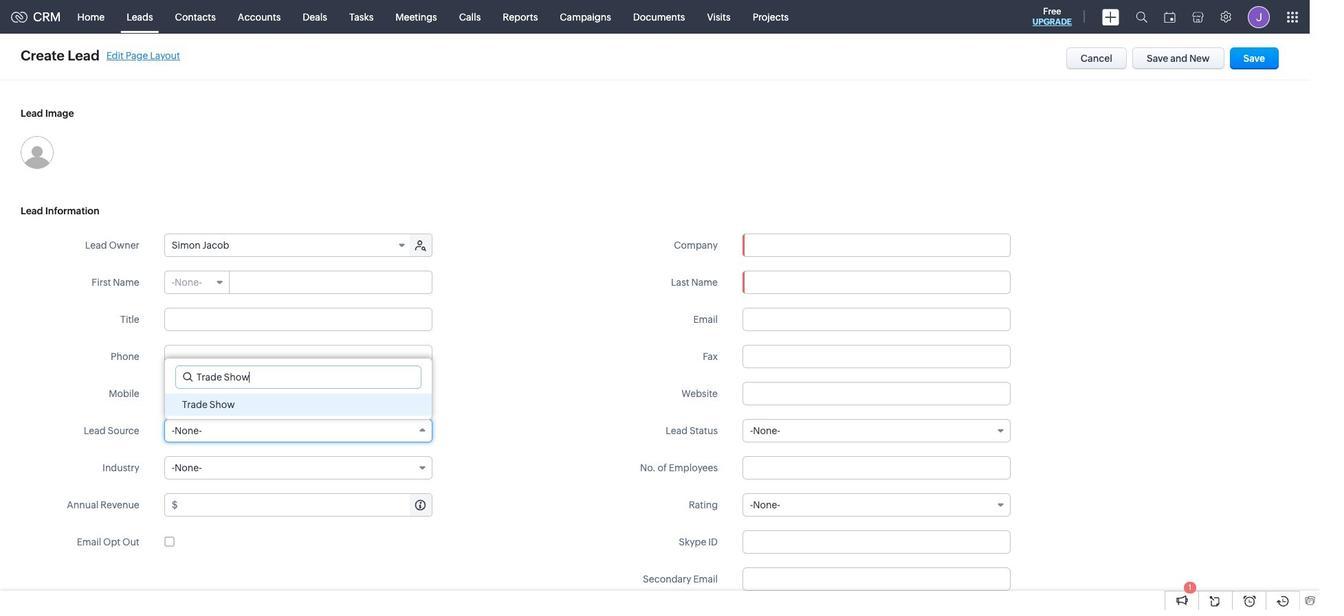 Task type: vqa. For each thing, say whether or not it's contained in the screenshot.
2nd region from the bottom
no



Task type: locate. For each thing, give the bounding box(es) containing it.
None text field
[[743, 234, 1010, 256], [743, 271, 1011, 294], [164, 308, 432, 331], [164, 345, 432, 369], [743, 345, 1011, 369], [176, 366, 421, 388], [743, 382, 1011, 406], [743, 457, 1011, 480], [743, 234, 1010, 256], [743, 271, 1011, 294], [164, 308, 432, 331], [164, 345, 432, 369], [743, 345, 1011, 369], [176, 366, 421, 388], [743, 382, 1011, 406], [743, 457, 1011, 480]]

profile image
[[1248, 6, 1270, 28]]

option
[[165, 394, 432, 416]]

logo image
[[11, 11, 28, 22]]

create menu image
[[1102, 9, 1119, 25]]

None text field
[[230, 272, 432, 294], [743, 308, 1011, 331], [164, 382, 432, 406], [180, 494, 432, 516], [743, 531, 1011, 554], [743, 568, 1011, 591], [230, 272, 432, 294], [743, 308, 1011, 331], [164, 382, 432, 406], [180, 494, 432, 516], [743, 531, 1011, 554], [743, 568, 1011, 591]]

search image
[[1136, 11, 1148, 23]]

list box
[[165, 391, 432, 419]]

None field
[[165, 234, 411, 256], [743, 234, 1010, 256], [165, 272, 229, 294], [164, 419, 432, 443], [743, 419, 1011, 443], [164, 457, 432, 480], [743, 494, 1011, 517], [165, 234, 411, 256], [743, 234, 1010, 256], [165, 272, 229, 294], [164, 419, 432, 443], [743, 419, 1011, 443], [164, 457, 432, 480], [743, 494, 1011, 517]]



Task type: describe. For each thing, give the bounding box(es) containing it.
profile element
[[1240, 0, 1278, 33]]

calendar image
[[1164, 11, 1176, 22]]

image image
[[21, 136, 54, 169]]

create menu element
[[1094, 0, 1128, 33]]

search element
[[1128, 0, 1156, 34]]



